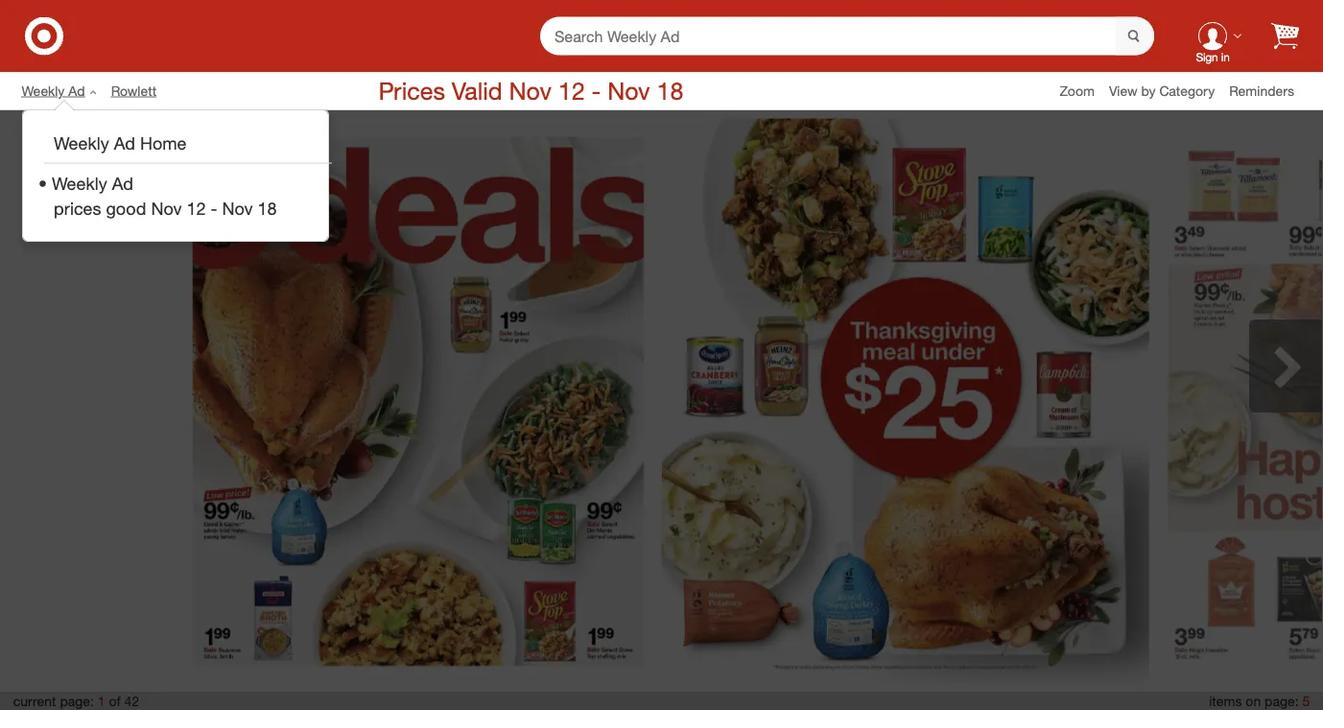 Task type: locate. For each thing, give the bounding box(es) containing it.
page 2 image
[[662, 119, 1149, 684]]

of
[[109, 693, 121, 710]]

page:
[[60, 693, 94, 710], [1265, 693, 1299, 710]]

ad inside weekly ad prices good nov 12 - nov 18
[[112, 173, 133, 194]]

category
[[1160, 82, 1215, 99]]

page: left 1
[[60, 693, 94, 710]]

current
[[13, 693, 56, 710]]

2 page: from the left
[[1265, 693, 1299, 710]]

2 vertical spatial weekly
[[52, 173, 107, 194]]

view
[[1110, 82, 1138, 99]]

weekly inside weekly ad prices good nov 12 - nov 18
[[52, 173, 107, 194]]

weekly ad
[[22, 82, 85, 99]]

prices valid nov 12 - nov 18
[[379, 76, 684, 105]]

page: left the 5
[[1265, 693, 1299, 710]]

12
[[559, 76, 585, 105], [187, 198, 206, 219]]

0 horizontal spatial 12
[[187, 198, 206, 219]]

1 page: from the left
[[60, 693, 94, 710]]

weekly for weekly ad
[[22, 82, 65, 99]]

ad up good
[[112, 173, 133, 194]]

0 horizontal spatial page:
[[60, 693, 94, 710]]

ad left home
[[114, 132, 135, 153]]

weekly
[[22, 82, 65, 99], [54, 132, 109, 153], [52, 173, 107, 194]]

ad for weekly ad prices good nov 12 - nov 18
[[112, 173, 133, 194]]

12 down weekly ad home link
[[187, 198, 206, 219]]

weekly ad prices good nov 12 - nov 18
[[52, 173, 277, 219]]

0 vertical spatial weekly
[[22, 82, 65, 99]]

0 horizontal spatial 18
[[258, 198, 277, 219]]

1 horizontal spatial -
[[592, 76, 601, 105]]

ad left "rowlett"
[[68, 82, 85, 99]]

0 vertical spatial 12
[[559, 76, 585, 105]]

weekly up prices
[[52, 173, 107, 194]]

12 right valid
[[559, 76, 585, 105]]

weekly down go to target.com image
[[22, 82, 65, 99]]

form
[[540, 17, 1155, 57]]

items on page: 5
[[1210, 693, 1310, 710]]

nov
[[509, 76, 552, 105], [608, 76, 650, 105], [151, 198, 182, 219], [222, 198, 253, 219]]

on
[[1246, 693, 1262, 710]]

1 vertical spatial weekly
[[54, 132, 109, 153]]

page 1 image
[[174, 119, 662, 684]]

0 vertical spatial ad
[[68, 82, 85, 99]]

1 vertical spatial -
[[211, 198, 217, 219]]

reminders link
[[1230, 81, 1309, 100]]

weekly for weekly ad home
[[54, 132, 109, 153]]

2 vertical spatial ad
[[112, 173, 133, 194]]

1 horizontal spatial 18
[[657, 76, 684, 105]]

items
[[1210, 693, 1243, 710]]

0 horizontal spatial -
[[211, 198, 217, 219]]

1 vertical spatial 12
[[187, 198, 206, 219]]

valid
[[452, 76, 503, 105]]

1 vertical spatial 18
[[258, 198, 277, 219]]

18
[[657, 76, 684, 105], [258, 198, 277, 219]]

weekly ad link
[[22, 81, 111, 100]]

Search Weekly Ad search field
[[540, 17, 1155, 57]]

view by category link
[[1110, 82, 1230, 99]]

1 horizontal spatial page:
[[1265, 693, 1299, 710]]

-
[[592, 76, 601, 105], [211, 198, 217, 219]]

1
[[98, 693, 105, 710]]

ad for weekly ad home
[[114, 132, 135, 153]]

prices
[[379, 76, 445, 105]]

1 vertical spatial ad
[[114, 132, 135, 153]]

ad
[[68, 82, 85, 99], [114, 132, 135, 153], [112, 173, 133, 194]]

weekly down weekly ad link
[[54, 132, 109, 153]]



Task type: vqa. For each thing, say whether or not it's contained in the screenshot.
page 2 Image
yes



Task type: describe. For each thing, give the bounding box(es) containing it.
by
[[1142, 82, 1156, 99]]

ad for weekly ad
[[68, 82, 85, 99]]

zoom-in element
[[1060, 82, 1095, 99]]

1 horizontal spatial 12
[[559, 76, 585, 105]]

home
[[140, 132, 187, 153]]

view by category
[[1110, 82, 1215, 99]]

sign
[[1196, 50, 1219, 65]]

good
[[106, 198, 146, 219]]

0 vertical spatial 18
[[657, 76, 684, 105]]

0 vertical spatial -
[[592, 76, 601, 105]]

18 inside weekly ad prices good nov 12 - nov 18
[[258, 198, 277, 219]]

rowlett
[[111, 82, 157, 99]]

go to target.com image
[[25, 17, 63, 55]]

in
[[1222, 50, 1230, 65]]

sign in link
[[1184, 5, 1243, 67]]

current page: 1 of 42
[[13, 693, 139, 710]]

weekly ad home link
[[44, 123, 332, 164]]

zoom
[[1060, 82, 1095, 99]]

page 3 image
[[1149, 119, 1324, 684]]

rowlett link
[[111, 81, 171, 100]]

12 inside weekly ad prices good nov 12 - nov 18
[[187, 198, 206, 219]]

- inside weekly ad prices good nov 12 - nov 18
[[211, 198, 217, 219]]

weekly ad home
[[54, 132, 187, 153]]

zoom link
[[1060, 81, 1110, 100]]

42
[[124, 693, 139, 710]]

reminders
[[1230, 82, 1295, 99]]

view your cart on target.com image
[[1272, 23, 1300, 49]]

5
[[1303, 693, 1310, 710]]

prices
[[54, 198, 101, 219]]

sign in
[[1196, 50, 1230, 65]]



